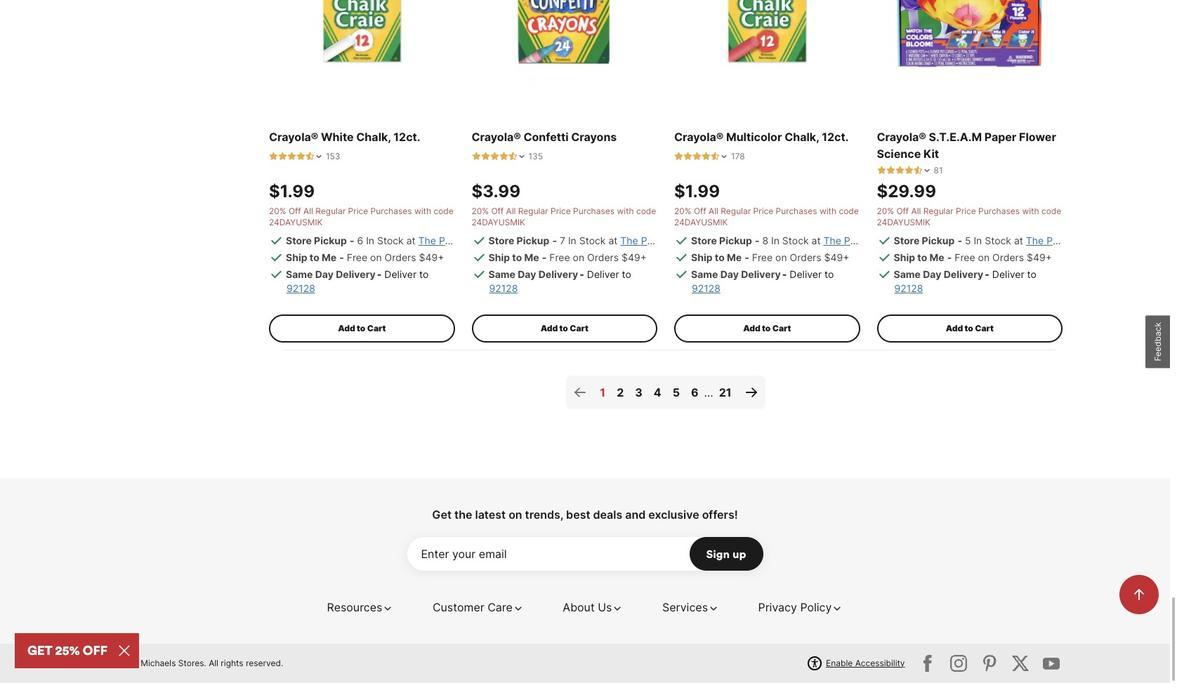 Task type: describe. For each thing, give the bounding box(es) containing it.
cart for s.t.e.a.m
[[975, 323, 994, 334]]

178 button
[[675, 151, 745, 162]]

s.t.e.a.m
[[929, 130, 982, 144]]

8 at from the left
[[1075, 234, 1084, 246]]

4 link
[[648, 376, 667, 409]]

ship for crayola® multicolor chalk, 12ct.
[[691, 251, 713, 263]]

178 dialog
[[675, 151, 745, 162]]

customer care button
[[433, 599, 524, 616]]

2
[[617, 386, 624, 400]]

5 link
[[667, 376, 686, 409]]

orders for crayola® multicolor chalk, 12ct.
[[790, 251, 822, 263]]

in for multicolor
[[772, 234, 780, 246]]

purchases for multicolor
[[776, 206, 818, 216]]

code for crayola® multicolor chalk, 12ct.
[[839, 206, 859, 216]]

regular for s.t.e.a.m
[[924, 206, 954, 216]]

5 at from the left
[[812, 234, 821, 246]]

plaza for crayola® multicolor chalk, 12ct.
[[844, 234, 869, 246]]

153 button
[[269, 151, 340, 162]]

ship for crayola® s.t.e.a.m paper flower science kit
[[894, 251, 916, 263]]

deliver for crayola® confetti crayons
[[587, 268, 619, 280]]

crayola® for crayola® white chalk, 12ct.
[[269, 130, 319, 144]]

same for crayola® white chalk, 12ct.
[[286, 268, 313, 280]]

delivery for confetti
[[539, 268, 579, 280]]

crayola® for crayola® multicolor chalk, 12ct.
[[675, 130, 724, 144]]

24dayusmik for crayola® confetti crayons
[[472, 217, 526, 227]]

pickup for s.t.e.a.m
[[922, 234, 955, 246]]

about us
[[563, 601, 612, 615]]

add to cart for s.t.e.a.m
[[946, 323, 994, 334]]

about us button
[[563, 599, 624, 616]]

add to cart for multicolor
[[744, 323, 791, 334]]

92128 for crayola® multicolor chalk, 12ct.
[[692, 282, 721, 294]]

all left rights
[[209, 658, 219, 669]]

privacy
[[759, 601, 797, 615]]

in for s.t.e.a.m
[[974, 234, 983, 246]]

crayola® multicolor chalk, 12ct.
[[675, 130, 849, 144]]

policy
[[801, 601, 832, 615]]

135 dialog
[[472, 151, 543, 162]]

all for white
[[304, 206, 313, 216]]

crayola® confetti crayons
[[472, 130, 617, 144]]

$49+ for crayola® multicolor chalk, 12ct.
[[825, 251, 850, 263]]

in for white
[[366, 234, 375, 246]]

same for crayola® s.t.e.a.m paper flower science kit
[[894, 268, 921, 280]]

latest
[[475, 508, 506, 522]]

3 at from the left
[[609, 234, 618, 246]]

ship to me - free on orders $49+ for white
[[286, 251, 444, 263]]

with for crayola® s.t.e.a.m paper flower science kit
[[1023, 206, 1040, 216]]

4
[[654, 386, 662, 400]]

care
[[488, 601, 513, 615]]

day for s.t.e.a.m
[[923, 268, 942, 280]]

the for crayola® white chalk, 12ct.
[[418, 234, 436, 246]]

kit
[[924, 147, 940, 161]]

24dayusmik for crayola® white chalk, 12ct.
[[269, 217, 323, 227]]

crayola® white chalk, 12ct. link
[[269, 128, 455, 145]]

purchases for white
[[371, 206, 412, 216]]

on for multicolor
[[776, 251, 787, 263]]

$29.99
[[877, 181, 937, 201]]

free for s.t.e.a.m
[[955, 251, 976, 263]]

about
[[563, 601, 595, 615]]

2 link
[[611, 376, 630, 409]]

get the latest on trends, best deals and exclusive offers!
[[432, 508, 738, 522]]

off for crayola® s.t.e.a.m paper flower science kit
[[897, 206, 909, 216]]

off for crayola® confetti crayons
[[491, 206, 504, 216]]

the for crayola® multicolor chalk, 12ct.
[[824, 234, 842, 246]]

privacy policy
[[759, 601, 832, 615]]

ship to me - free on orders $49+ for multicolor
[[691, 251, 850, 263]]

services
[[663, 601, 708, 615]]

135
[[529, 151, 543, 161]]

services button
[[663, 599, 720, 616]]

2 at from the left
[[467, 234, 476, 246]]

code for crayola® confetti crayons
[[637, 206, 656, 216]]

ship for crayola® confetti crayons
[[489, 251, 510, 263]]

get
[[432, 508, 452, 522]]

1 twitter image from the left
[[917, 653, 939, 675]]

add for s.t.e.a.m
[[946, 323, 963, 334]]

store pickup - 6 in stock at the plaza at imperial valley
[[286, 234, 546, 246]]

6 … 21
[[691, 386, 732, 400]]

day for multicolor
[[721, 268, 739, 280]]

deliver for crayola® s.t.e.a.m paper flower science kit
[[993, 268, 1025, 280]]

multicolor
[[727, 130, 782, 144]]

ship to me - free on orders $49+ for s.t.e.a.m
[[894, 251, 1053, 263]]

orders for crayola® white chalk, 12ct.
[[385, 251, 416, 263]]

2 twitter image from the left
[[979, 653, 1001, 675]]

day for white
[[315, 268, 334, 280]]

pickup for confetti
[[517, 234, 550, 246]]

on for white
[[370, 251, 382, 263]]

chalk, for multicolor
[[785, 130, 820, 144]]

off for crayola® white chalk, 12ct.
[[289, 206, 301, 216]]

me for multicolor
[[727, 251, 742, 263]]

all for s.t.e.a.m
[[912, 206, 921, 216]]

store for crayola® s.t.e.a.m paper flower science kit
[[894, 234, 920, 246]]

2024
[[118, 658, 138, 669]]

store pickup - 8 in stock at the plaza at imperial valley
[[691, 234, 951, 246]]

crayons
[[571, 130, 617, 144]]

michaels
[[141, 658, 176, 669]]

the
[[455, 508, 473, 522]]

135 button
[[472, 151, 543, 162]]

1 twitter image from the left
[[948, 653, 970, 675]]

crayola® confetti crayons link
[[472, 128, 658, 145]]

with for crayola® white chalk, 12ct.
[[414, 206, 432, 216]]

previous page image
[[572, 384, 589, 401]]

12ct. for crayola® white chalk, 12ct.
[[394, 130, 421, 144]]

exclusive
[[649, 508, 700, 522]]

plaza for crayola® s.t.e.a.m paper flower science kit
[[1047, 234, 1072, 246]]

stock for confetti
[[580, 234, 606, 246]]

next page image
[[743, 384, 760, 401]]

trends,
[[525, 508, 564, 522]]

flower
[[1020, 130, 1057, 144]]

cart for white
[[367, 323, 386, 334]]

reserved.
[[246, 658, 283, 669]]

store for crayola® confetti crayons
[[489, 234, 515, 246]]

6 link
[[686, 376, 705, 409]]

price for s.t.e.a.m
[[956, 206, 977, 216]]

same day delivery - deliver to 92128 for white
[[286, 268, 429, 294]]

20% for crayola® confetti crayons
[[472, 206, 489, 216]]

© 2024 michaels stores. all rights reserved.
[[108, 658, 283, 669]]

$1.99 20% off all regular price purchases with code 24dayusmik for multicolor
[[675, 181, 859, 227]]

stock for multicolor
[[783, 234, 809, 246]]

92128 for crayola® confetti crayons
[[489, 282, 518, 294]]

1 link
[[595, 376, 611, 409]]

Enter your email field
[[407, 537, 763, 571]]

customer care
[[433, 601, 513, 615]]

ship to me - free on orders $49+ for confetti
[[489, 251, 647, 263]]

valley for crayola® multicolor chalk, 12ct.
[[924, 234, 951, 246]]

3 link
[[630, 376, 648, 409]]

offers!
[[702, 508, 738, 522]]

21 link
[[714, 376, 738, 409]]

crayola® for crayola® confetti crayons
[[472, 130, 521, 144]]

81 button
[[877, 165, 943, 176]]

purchases for confetti
[[573, 206, 615, 216]]

in for confetti
[[568, 234, 577, 246]]

21
[[719, 386, 732, 400]]

free for multicolor
[[752, 251, 773, 263]]

enable
[[826, 658, 853, 669]]

with for crayola® confetti crayons
[[617, 206, 634, 216]]

1 at from the left
[[407, 234, 416, 246]]

best
[[566, 508, 591, 522]]

resources button
[[327, 599, 394, 616]]

$3.99 20% off all regular price purchases with code 24dayusmik
[[472, 181, 656, 227]]



Task type: vqa. For each thing, say whether or not it's contained in the screenshot.
"Hanging"
no



Task type: locate. For each thing, give the bounding box(es) containing it.
2 day from the left
[[518, 268, 536, 280]]

free down $29.99 20% off all regular price purchases with code 24dayusmik
[[955, 251, 976, 263]]

deliver down store pickup - 8 in stock at the plaza at imperial valley
[[790, 268, 822, 280]]

2 valley from the left
[[720, 234, 748, 246]]

2 delivery from the left
[[539, 268, 579, 280]]

tabler image
[[269, 152, 278, 161], [278, 152, 287, 161], [287, 152, 297, 161], [297, 152, 306, 161], [306, 152, 315, 161], [472, 152, 481, 161], [508, 152, 518, 161], [675, 152, 684, 161], [693, 152, 702, 161], [702, 152, 711, 161], [877, 166, 886, 175], [886, 166, 896, 175], [905, 166, 914, 175], [914, 166, 923, 175]]

privacy policy button
[[759, 599, 844, 616]]

chalk, right white
[[356, 130, 391, 144]]

with up store pickup - 5 in stock at the plaza at imperial valley at the right of page
[[1023, 206, 1040, 216]]

3 orders from the left
[[790, 251, 822, 263]]

crayola® multicolor chalk, 12ct. link
[[675, 128, 860, 145]]

3 cart from the left
[[773, 323, 791, 334]]

4 plaza from the left
[[1047, 234, 1072, 246]]

add to cart button for white
[[269, 315, 455, 343]]

1 price from the left
[[348, 206, 368, 216]]

stock for s.t.e.a.m
[[985, 234, 1012, 246]]

imperial for crayola® multicolor chalk, 12ct.
[[884, 234, 921, 246]]

orders down store pickup - 6 in stock at the plaza at imperial valley
[[385, 251, 416, 263]]

0 horizontal spatial 12ct.
[[394, 130, 421, 144]]

2 imperial from the left
[[681, 234, 718, 246]]

$49+ down store pickup - 6 in stock at the plaza at imperial valley
[[419, 251, 444, 263]]

4 free from the left
[[955, 251, 976, 263]]

twitter image left the 'youtube' icon
[[979, 653, 1001, 675]]

2 stock from the left
[[580, 234, 606, 246]]

off down $3.99
[[491, 206, 504, 216]]

ship to me - free on orders $49+ down 8
[[691, 251, 850, 263]]

2 twitter image from the left
[[1010, 653, 1032, 675]]

off for crayola® multicolor chalk, 12ct.
[[694, 206, 707, 216]]

store pickup - 5 in stock at the plaza at imperial valley
[[894, 234, 1154, 246]]

resources
[[327, 601, 383, 615]]

free down 8
[[752, 251, 773, 263]]

1 off from the left
[[289, 206, 301, 216]]

stock for white
[[377, 234, 404, 246]]

$1.99 20% off all regular price purchases with code 24dayusmik up 8
[[675, 181, 859, 227]]

6
[[357, 234, 363, 246], [691, 386, 699, 400]]

day
[[315, 268, 334, 280], [518, 268, 536, 280], [721, 268, 739, 280], [923, 268, 942, 280]]

3 add from the left
[[744, 323, 761, 334]]

4 92128 from the left
[[895, 282, 924, 294]]

price for confetti
[[551, 206, 571, 216]]

2 add from the left
[[541, 323, 558, 334]]

me for white
[[322, 251, 337, 263]]

same day delivery - deliver to 92128 for multicolor
[[691, 268, 834, 294]]

3 store from the left
[[691, 234, 717, 246]]

1 vertical spatial 5
[[673, 386, 680, 400]]

0 horizontal spatial chalk,
[[356, 130, 391, 144]]

4 day from the left
[[923, 268, 942, 280]]

all down the 153 dropdown button
[[304, 206, 313, 216]]

2 in from the left
[[568, 234, 577, 246]]

add to cart button for s.t.e.a.m
[[877, 315, 1063, 343]]

purchases up store pickup - 7 in stock at the plaza at imperial valley
[[573, 206, 615, 216]]

4 24dayusmik from the left
[[877, 217, 931, 227]]

delivery
[[336, 268, 376, 280], [539, 268, 579, 280], [741, 268, 781, 280], [944, 268, 984, 280]]

free
[[347, 251, 368, 263], [550, 251, 570, 263], [752, 251, 773, 263], [955, 251, 976, 263]]

1 horizontal spatial 12ct.
[[822, 130, 849, 144]]

me
[[322, 251, 337, 263], [525, 251, 539, 263], [727, 251, 742, 263], [930, 251, 945, 263]]

1 ship to me - free on orders $49+ from the left
[[286, 251, 444, 263]]

2 purchases from the left
[[573, 206, 615, 216]]

4 regular from the left
[[924, 206, 954, 216]]

add to cart for white
[[338, 323, 386, 334]]

regular inside $29.99 20% off all regular price purchases with code 24dayusmik
[[924, 206, 954, 216]]

crayola® up the 153 dropdown button
[[269, 130, 319, 144]]

price up 8
[[754, 206, 774, 216]]

rights
[[221, 658, 244, 669]]

3 regular from the left
[[721, 206, 751, 216]]

12ct. for crayola® multicolor chalk, 12ct.
[[822, 130, 849, 144]]

valley
[[518, 234, 546, 246], [720, 234, 748, 246], [924, 234, 951, 246], [1126, 234, 1154, 246]]

1 horizontal spatial 5
[[965, 234, 971, 246]]

178
[[731, 151, 745, 161]]

…
[[705, 386, 714, 400]]

same day delivery - deliver to 92128 for confetti
[[489, 268, 632, 294]]

$49+ down store pickup - 8 in stock at the plaza at imperial valley
[[825, 251, 850, 263]]

$49+ for crayola® s.t.e.a.m paper flower science kit
[[1027, 251, 1053, 263]]

plaza for crayola® confetti crayons
[[641, 234, 666, 246]]

off down $29.99
[[897, 206, 909, 216]]

0 horizontal spatial $1.99
[[269, 181, 315, 201]]

add to cart button
[[269, 315, 455, 343], [472, 315, 658, 343], [675, 315, 860, 343], [877, 315, 1063, 343]]

orders down store pickup - 7 in stock at the plaza at imperial valley
[[588, 251, 619, 263]]

same for crayola® multicolor chalk, 12ct.
[[691, 268, 718, 280]]

3 same from the left
[[691, 268, 718, 280]]

3 92128 from the left
[[692, 282, 721, 294]]

purchases up store pickup - 6 in stock at the plaza at imperial valley
[[371, 206, 412, 216]]

orders down store pickup - 5 in stock at the plaza at imperial valley at the right of page
[[993, 251, 1025, 263]]

crayola® up 178 popup button
[[675, 130, 724, 144]]

price inside $29.99 20% off all regular price purchases with code 24dayusmik
[[956, 206, 977, 216]]

regular for white
[[316, 206, 346, 216]]

enable accessibility
[[826, 658, 905, 669]]

code
[[434, 206, 454, 216], [637, 206, 656, 216], [839, 206, 859, 216], [1042, 206, 1062, 216]]

$49+
[[419, 251, 444, 263], [622, 251, 647, 263], [825, 251, 850, 263], [1027, 251, 1053, 263]]

imperial for crayola® confetti crayons
[[681, 234, 718, 246]]

deliver down store pickup - 6 in stock at the plaza at imperial valley
[[385, 268, 417, 280]]

code up store pickup - 7 in stock at the plaza at imperial valley
[[637, 206, 656, 216]]

twitter image
[[948, 653, 970, 675], [1010, 653, 1032, 675]]

purchases for s.t.e.a.m
[[979, 206, 1020, 216]]

price up 7
[[551, 206, 571, 216]]

0 horizontal spatial twitter image
[[948, 653, 970, 675]]

1 horizontal spatial $1.99
[[675, 181, 720, 201]]

paper
[[985, 130, 1017, 144]]

chalk, right "multicolor"
[[785, 130, 820, 144]]

2 free from the left
[[550, 251, 570, 263]]

on for confetti
[[573, 251, 585, 263]]

20% inside $29.99 20% off all regular price purchases with code 24dayusmik
[[877, 206, 895, 216]]

free for confetti
[[550, 251, 570, 263]]

1 horizontal spatial chalk,
[[785, 130, 820, 144]]

4 add from the left
[[946, 323, 963, 334]]

store pickup - 7 in stock at the plaza at imperial valley
[[489, 234, 748, 246]]

20% down 178 dialog
[[675, 206, 692, 216]]

81 dialog
[[877, 165, 943, 176]]

4 orders from the left
[[993, 251, 1025, 263]]

7
[[560, 234, 566, 246]]

20% down 153 dialog at the top of page
[[269, 206, 286, 216]]

to
[[310, 251, 320, 263], [512, 251, 522, 263], [715, 251, 725, 263], [918, 251, 928, 263], [420, 268, 429, 280], [622, 268, 632, 280], [825, 268, 834, 280], [1028, 268, 1037, 280], [357, 323, 366, 334], [560, 323, 568, 334], [762, 323, 771, 334], [965, 323, 974, 334]]

delivery down store pickup - 6 in stock at the plaza at imperial valley
[[336, 268, 376, 280]]

add for white
[[338, 323, 355, 334]]

24dayusmik down 178 dialog
[[675, 217, 728, 227]]

$1.99 20% off all regular price purchases with code 24dayusmik for white
[[269, 181, 454, 227]]

delivery down store pickup - 5 in stock at the plaza at imperial valley at the right of page
[[944, 268, 984, 280]]

off inside $29.99 20% off all regular price purchases with code 24dayusmik
[[897, 206, 909, 216]]

0 vertical spatial 5
[[965, 234, 971, 246]]

4 deliver from the left
[[993, 268, 1025, 280]]

1 with from the left
[[414, 206, 432, 216]]

on down store pickup - 6 in stock at the plaza at imperial valley
[[370, 251, 382, 263]]

24dayusmik inside $3.99 20% off all regular price purchases with code 24dayusmik
[[472, 217, 526, 227]]

2 the from the left
[[621, 234, 639, 246]]

1 regular from the left
[[316, 206, 346, 216]]

153
[[326, 151, 340, 161]]

1 horizontal spatial twitter image
[[979, 653, 1001, 675]]

purchases
[[371, 206, 412, 216], [573, 206, 615, 216], [776, 206, 818, 216], [979, 206, 1020, 216]]

add to cart
[[338, 323, 386, 334], [541, 323, 589, 334], [744, 323, 791, 334], [946, 323, 994, 334]]

ship to me - free on orders $49+ down $29.99 20% off all regular price purchases with code 24dayusmik
[[894, 251, 1053, 263]]

delivery down 7
[[539, 268, 579, 280]]

free down store pickup - 6 in stock at the plaza at imperial valley
[[347, 251, 368, 263]]

0 vertical spatial 6
[[357, 234, 363, 246]]

2 24dayusmik from the left
[[472, 217, 526, 227]]

1
[[600, 386, 606, 400]]

all down $3.99
[[506, 206, 516, 216]]

$49+ down store pickup - 7 in stock at the plaza at imperial valley
[[622, 251, 647, 263]]

orders down store pickup - 8 in stock at the plaza at imperial valley
[[790, 251, 822, 263]]

regular down $3.99
[[518, 206, 549, 216]]

$49+ down store pickup - 5 in stock at the plaza at imperial valley at the right of page
[[1027, 251, 1053, 263]]

20%
[[269, 206, 286, 216], [472, 206, 489, 216], [675, 206, 692, 216], [877, 206, 895, 216]]

with up store pickup - 8 in stock at the plaza at imperial valley
[[820, 206, 837, 216]]

me for s.t.e.a.m
[[930, 251, 945, 263]]

4 20% from the left
[[877, 206, 895, 216]]

4 off from the left
[[897, 206, 909, 216]]

chalk, inside crayola® white chalk, 12ct. "link"
[[356, 130, 391, 144]]

purchases inside $3.99 20% off all regular price purchases with code 24dayusmik
[[573, 206, 615, 216]]

plaza for crayola® white chalk, 12ct.
[[439, 234, 464, 246]]

1 delivery from the left
[[336, 268, 376, 280]]

tabler image
[[481, 152, 490, 161], [490, 152, 499, 161], [499, 152, 508, 161], [684, 152, 693, 161], [711, 152, 720, 161], [896, 166, 905, 175]]

on for s.t.e.a.m
[[979, 251, 990, 263]]

delivery for multicolor
[[741, 268, 781, 280]]

1 code from the left
[[434, 206, 454, 216]]

add for confetti
[[541, 323, 558, 334]]

3 ship from the left
[[691, 251, 713, 263]]

$49+ for crayola® confetti crayons
[[622, 251, 647, 263]]

the for crayola® s.t.e.a.m paper flower science kit
[[1027, 234, 1044, 246]]

20% for crayola® s.t.e.a.m paper flower science kit
[[877, 206, 895, 216]]

science
[[877, 147, 921, 161]]

2 add to cart button from the left
[[472, 315, 658, 343]]

confetti
[[524, 130, 569, 144]]

$29.99 20% off all regular price purchases with code 24dayusmik
[[877, 181, 1062, 227]]

crayola®
[[269, 130, 319, 144], [472, 130, 521, 144], [675, 130, 724, 144], [877, 130, 927, 144]]

code inside $29.99 20% off all regular price purchases with code 24dayusmik
[[1042, 206, 1062, 216]]

twitter image right accessibility
[[917, 653, 939, 675]]

white
[[321, 130, 354, 144]]

3 deliver from the left
[[790, 268, 822, 280]]

imperial for crayola® white chalk, 12ct.
[[479, 234, 516, 246]]

5 left 6 link
[[673, 386, 680, 400]]

price
[[348, 206, 368, 216], [551, 206, 571, 216], [754, 206, 774, 216], [956, 206, 977, 216]]

delivery for white
[[336, 268, 376, 280]]

on down store pickup - 7 in stock at the plaza at imperial valley
[[573, 251, 585, 263]]

$1.99 for crayola® multicolor chalk, 12ct.
[[675, 181, 720, 201]]

2 ship from the left
[[489, 251, 510, 263]]

in
[[366, 234, 375, 246], [568, 234, 577, 246], [772, 234, 780, 246], [974, 234, 983, 246]]

92128
[[287, 282, 315, 294], [489, 282, 518, 294], [692, 282, 721, 294], [895, 282, 924, 294]]

imperial for crayola® s.t.e.a.m paper flower science kit
[[1087, 234, 1124, 246]]

©
[[108, 658, 115, 669]]

0 horizontal spatial twitter image
[[917, 653, 939, 675]]

crayola® white chalk, 12ct.
[[269, 130, 421, 144]]

1 free from the left
[[347, 251, 368, 263]]

with
[[414, 206, 432, 216], [617, 206, 634, 216], [820, 206, 837, 216], [1023, 206, 1040, 216]]

2 12ct. from the left
[[822, 130, 849, 144]]

add to cart for confetti
[[541, 323, 589, 334]]

4 pickup from the left
[[922, 234, 955, 246]]

2 add to cart from the left
[[541, 323, 589, 334]]

price inside $3.99 20% off all regular price purchases with code 24dayusmik
[[551, 206, 571, 216]]

2 chalk, from the left
[[785, 130, 820, 144]]

twitter image
[[917, 653, 939, 675], [979, 653, 1001, 675]]

20% down $29.99
[[877, 206, 895, 216]]

2 plaza from the left
[[641, 234, 666, 246]]

with inside $29.99 20% off all regular price purchases with code 24dayusmik
[[1023, 206, 1040, 216]]

1 orders from the left
[[385, 251, 416, 263]]

24dayusmik down $3.99
[[472, 217, 526, 227]]

20% inside $3.99 20% off all regular price purchases with code 24dayusmik
[[472, 206, 489, 216]]

chalk, inside crayola® multicolor chalk, 12ct. link
[[785, 130, 820, 144]]

3 with from the left
[[820, 206, 837, 216]]

1 92128 from the left
[[287, 282, 315, 294]]

3 purchases from the left
[[776, 206, 818, 216]]

code up store pickup - 6 in stock at the plaza at imperial valley
[[434, 206, 454, 216]]

1 purchases from the left
[[371, 206, 412, 216]]

1 the from the left
[[418, 234, 436, 246]]

purchases up store pickup - 8 in stock at the plaza at imperial valley
[[776, 206, 818, 216]]

off inside $3.99 20% off all regular price purchases with code 24dayusmik
[[491, 206, 504, 216]]

$1.99 down the 153 dropdown button
[[269, 181, 315, 201]]

2 regular from the left
[[518, 206, 549, 216]]

2 me from the left
[[525, 251, 539, 263]]

153 dialog
[[269, 151, 340, 162]]

the
[[418, 234, 436, 246], [621, 234, 639, 246], [824, 234, 842, 246], [1027, 234, 1044, 246]]

0 horizontal spatial $1.99 20% off all regular price purchases with code 24dayusmik
[[269, 181, 454, 227]]

2 same day delivery - deliver to 92128 from the left
[[489, 268, 632, 294]]

cart for confetti
[[570, 323, 589, 334]]

24dayusmik
[[269, 217, 323, 227], [472, 217, 526, 227], [675, 217, 728, 227], [877, 217, 931, 227]]

sign up
[[707, 547, 747, 561]]

92128 for crayola® white chalk, 12ct.
[[287, 282, 315, 294]]

7 at from the left
[[1015, 234, 1024, 246]]

deliver down store pickup - 7 in stock at the plaza at imperial valley
[[587, 268, 619, 280]]

off down 178 dialog
[[694, 206, 707, 216]]

add for multicolor
[[744, 323, 761, 334]]

crayola® up science
[[877, 130, 927, 144]]

customer
[[433, 601, 485, 615]]

4 cart from the left
[[975, 323, 994, 334]]

us
[[598, 601, 612, 615]]

1 add to cart from the left
[[338, 323, 386, 334]]

4 delivery from the left
[[944, 268, 984, 280]]

24dayusmik for crayola® s.t.e.a.m paper flower science kit
[[877, 217, 931, 227]]

3 off from the left
[[694, 206, 707, 216]]

3 imperial from the left
[[884, 234, 921, 246]]

$1.99 down 178 dialog
[[675, 181, 720, 201]]

pickup for white
[[314, 234, 347, 246]]

regular down $29.99
[[924, 206, 954, 216]]

5 inside 5 link
[[673, 386, 680, 400]]

all for confetti
[[506, 206, 516, 216]]

3 $49+ from the left
[[825, 251, 850, 263]]

3 pickup from the left
[[720, 234, 753, 246]]

on down store pickup - 8 in stock at the plaza at imperial valley
[[776, 251, 787, 263]]

pickup for multicolor
[[720, 234, 753, 246]]

$1.99 20% off all regular price purchases with code 24dayusmik down 153
[[269, 181, 454, 227]]

81
[[934, 165, 943, 175]]

3 24dayusmik from the left
[[675, 217, 728, 227]]

2 code from the left
[[637, 206, 656, 216]]

orders for crayola® s.t.e.a.m paper flower science kit
[[993, 251, 1025, 263]]

on
[[370, 251, 382, 263], [573, 251, 585, 263], [776, 251, 787, 263], [979, 251, 990, 263], [509, 508, 523, 522]]

with up store pickup - 7 in stock at the plaza at imperial valley
[[617, 206, 634, 216]]

sign
[[707, 547, 730, 561]]

2 orders from the left
[[588, 251, 619, 263]]

ship to me - free on orders $49+ down store pickup - 6 in stock at the plaza at imperial valley
[[286, 251, 444, 263]]

1 24dayusmik from the left
[[269, 217, 323, 227]]

1 vertical spatial 6
[[691, 386, 699, 400]]

1 stock from the left
[[377, 234, 404, 246]]

price for white
[[348, 206, 368, 216]]

youtube image
[[1041, 653, 1063, 675]]

deals
[[593, 508, 623, 522]]

on right latest
[[509, 508, 523, 522]]

5 down $29.99 20% off all regular price purchases with code 24dayusmik
[[965, 234, 971, 246]]

valley for crayola® white chalk, 12ct.
[[518, 234, 546, 246]]

chalk, for white
[[356, 130, 391, 144]]

1 $1.99 20% off all regular price purchases with code 24dayusmik from the left
[[269, 181, 454, 227]]

stores.
[[178, 658, 206, 669]]

1 pickup from the left
[[314, 234, 347, 246]]

up
[[733, 547, 747, 561]]

crayola® for crayola® s.t.e.a.m paper flower science kit
[[877, 130, 927, 144]]

purchases up store pickup - 5 in stock at the plaza at imperial valley at the right of page
[[979, 206, 1020, 216]]

stock
[[377, 234, 404, 246], [580, 234, 606, 246], [783, 234, 809, 246], [985, 234, 1012, 246]]

plaza
[[439, 234, 464, 246], [641, 234, 666, 246], [844, 234, 869, 246], [1047, 234, 1072, 246]]

free down 7
[[550, 251, 570, 263]]

regular down 178
[[721, 206, 751, 216]]

1 horizontal spatial twitter image
[[1010, 653, 1032, 675]]

2 pickup from the left
[[517, 234, 550, 246]]

all
[[304, 206, 313, 216], [506, 206, 516, 216], [709, 206, 719, 216], [912, 206, 921, 216], [209, 658, 219, 669]]

1 day from the left
[[315, 268, 334, 280]]

code up store pickup - 5 in stock at the plaza at imperial valley at the right of page
[[1042, 206, 1062, 216]]

3 plaza from the left
[[844, 234, 869, 246]]

price up store pickup - 5 in stock at the plaza at imperial valley at the right of page
[[956, 206, 977, 216]]

with up store pickup - 6 in stock at the plaza at imperial valley
[[414, 206, 432, 216]]

crayola® up the 135 dialog
[[472, 130, 521, 144]]

with inside $3.99 20% off all regular price purchases with code 24dayusmik
[[617, 206, 634, 216]]

92128 for crayola® s.t.e.a.m paper flower science kit
[[895, 282, 924, 294]]

add to cart button for confetti
[[472, 315, 658, 343]]

1 valley from the left
[[518, 234, 546, 246]]

code up store pickup - 8 in stock at the plaza at imperial valley
[[839, 206, 859, 216]]

crayola® inside crayola® s.t.e.a.m paper flower science kit
[[877, 130, 927, 144]]

3 the from the left
[[824, 234, 842, 246]]

1 chalk, from the left
[[356, 130, 391, 144]]

2 20% from the left
[[472, 206, 489, 216]]

0 horizontal spatial 5
[[673, 386, 680, 400]]

1 horizontal spatial $1.99 20% off all regular price purchases with code 24dayusmik
[[675, 181, 859, 227]]

deliver for crayola® white chalk, 12ct.
[[385, 268, 417, 280]]

$1.99 for crayola® white chalk, 12ct.
[[269, 181, 315, 201]]

on down store pickup - 5 in stock at the plaza at imperial valley at the right of page
[[979, 251, 990, 263]]

all down $29.99
[[912, 206, 921, 216]]

code inside $3.99 20% off all regular price purchases with code 24dayusmik
[[637, 206, 656, 216]]

price for multicolor
[[754, 206, 774, 216]]

4 imperial from the left
[[1087, 234, 1124, 246]]

1 add from the left
[[338, 323, 355, 334]]

ship for crayola® white chalk, 12ct.
[[286, 251, 307, 263]]

crayola® s.t.e.a.m paper flower science kit
[[877, 130, 1057, 161]]

20% for crayola® white chalk, 12ct.
[[269, 206, 286, 216]]

deliver for crayola® multicolor chalk, 12ct.
[[790, 268, 822, 280]]

tabler image inside 81 dialog
[[896, 166, 905, 175]]

all for multicolor
[[709, 206, 719, 216]]

3 price from the left
[[754, 206, 774, 216]]

orders for crayola® confetti crayons
[[588, 251, 619, 263]]

all down 178 dialog
[[709, 206, 719, 216]]

code for crayola® white chalk, 12ct.
[[434, 206, 454, 216]]

me for confetti
[[525, 251, 539, 263]]

ship to me - free on orders $49+
[[286, 251, 444, 263], [489, 251, 647, 263], [691, 251, 850, 263], [894, 251, 1053, 263]]

crayola® s.t.e.a.m paper flower science kit link
[[877, 128, 1063, 162]]

4 at from the left
[[669, 234, 678, 246]]

regular inside $3.99 20% off all regular price purchases with code 24dayusmik
[[518, 206, 549, 216]]

4 code from the left
[[1042, 206, 1062, 216]]

code for crayola® s.t.e.a.m paper flower science kit
[[1042, 206, 1062, 216]]

crayola® inside "link"
[[269, 130, 319, 144]]

2 $49+ from the left
[[622, 251, 647, 263]]

same
[[286, 268, 313, 280], [489, 268, 516, 280], [691, 268, 718, 280], [894, 268, 921, 280]]

orders
[[385, 251, 416, 263], [588, 251, 619, 263], [790, 251, 822, 263], [993, 251, 1025, 263]]

1 horizontal spatial 6
[[691, 386, 699, 400]]

$49+ for crayola® white chalk, 12ct.
[[419, 251, 444, 263]]

4 store from the left
[[894, 234, 920, 246]]

4 price from the left
[[956, 206, 977, 216]]

24dayusmik inside $29.99 20% off all regular price purchases with code 24dayusmik
[[877, 217, 931, 227]]

purchases inside $29.99 20% off all regular price purchases with code 24dayusmik
[[979, 206, 1020, 216]]

add
[[338, 323, 355, 334], [541, 323, 558, 334], [744, 323, 761, 334], [946, 323, 963, 334]]

4 ship to me - free on orders $49+ from the left
[[894, 251, 1053, 263]]

3
[[635, 386, 643, 400]]

store for crayola® multicolor chalk, 12ct.
[[691, 234, 717, 246]]

price up store pickup - 6 in stock at the plaza at imperial valley
[[348, 206, 368, 216]]

2 $1.99 from the left
[[675, 181, 720, 201]]

8
[[763, 234, 769, 246]]

12ct. inside "link"
[[394, 130, 421, 144]]

and
[[626, 508, 646, 522]]

20% for crayola® multicolor chalk, 12ct.
[[675, 206, 692, 216]]

20% down $3.99
[[472, 206, 489, 216]]

4 me from the left
[[930, 251, 945, 263]]

imperial
[[479, 234, 516, 246], [681, 234, 718, 246], [884, 234, 921, 246], [1087, 234, 1124, 246]]

chalk,
[[356, 130, 391, 144], [785, 130, 820, 144]]

24dayusmik down $29.99
[[877, 217, 931, 227]]

3 add to cart button from the left
[[675, 315, 860, 343]]

4 add to cart from the left
[[946, 323, 994, 334]]

off down the 153 dropdown button
[[289, 206, 301, 216]]

regular down 153
[[316, 206, 346, 216]]

sign up button
[[690, 537, 763, 571]]

deliver down store pickup - 5 in stock at the plaza at imperial valley at the right of page
[[993, 268, 1025, 280]]

cart for multicolor
[[773, 323, 791, 334]]

all inside $3.99 20% off all regular price purchases with code 24dayusmik
[[506, 206, 516, 216]]

ship to me - free on orders $49+ down 7
[[489, 251, 647, 263]]

$1.99
[[269, 181, 315, 201], [675, 181, 720, 201]]

accessibility
[[856, 658, 905, 669]]

1 same from the left
[[286, 268, 313, 280]]

delivery down 8
[[741, 268, 781, 280]]

$3.99
[[472, 181, 521, 201]]

1 deliver from the left
[[385, 268, 417, 280]]

regular for confetti
[[518, 206, 549, 216]]

4 valley from the left
[[1126, 234, 1154, 246]]

4 ship from the left
[[894, 251, 916, 263]]

regular
[[316, 206, 346, 216], [518, 206, 549, 216], [721, 206, 751, 216], [924, 206, 954, 216]]

6 at from the left
[[872, 234, 881, 246]]

3 same day delivery - deliver to 92128 from the left
[[691, 268, 834, 294]]

all inside $29.99 20% off all regular price purchases with code 24dayusmik
[[912, 206, 921, 216]]

0 horizontal spatial 6
[[357, 234, 363, 246]]

24dayusmik down 153 dialog at the top of page
[[269, 217, 323, 227]]



